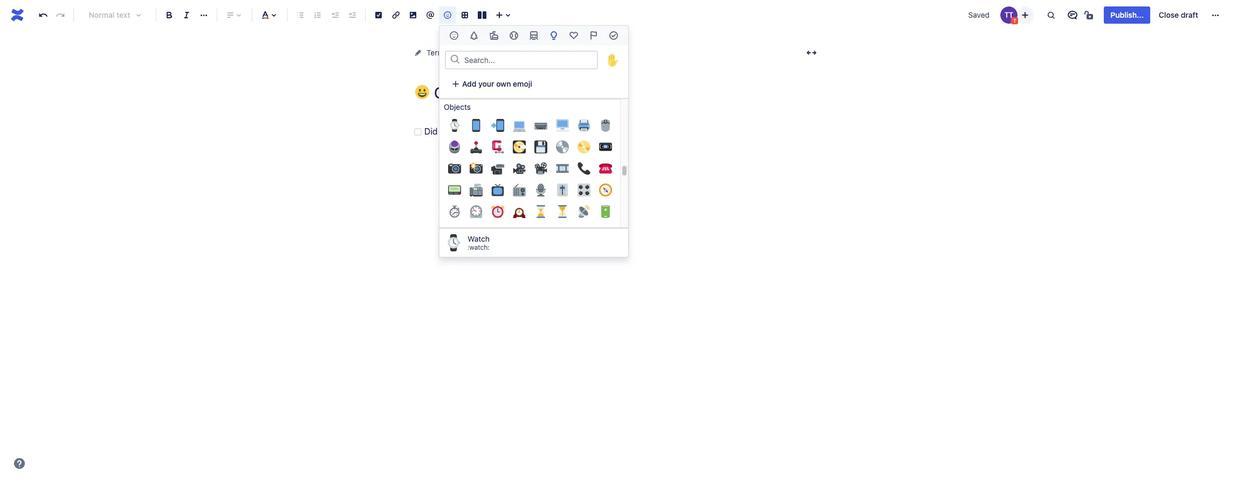 Task type: vqa. For each thing, say whether or not it's contained in the screenshot.
SLASH COMMANDS dropdown button
no



Task type: locate. For each thing, give the bounding box(es) containing it.
outdent ⇧tab image
[[328, 9, 341, 22]]

watch
[[468, 235, 490, 244]]

:watch: image
[[448, 119, 461, 132]]

add inside dropdown button
[[595, 67, 609, 76]]

you
[[440, 127, 454, 136]]

1 horizontal spatial add
[[595, 67, 609, 76]]

:raised_hand: image down productivity image
[[603, 50, 623, 70]]

cell down :clock: icon
[[508, 223, 530, 244]]

:radio: image
[[513, 184, 526, 197]]

2 cell from the left
[[465, 223, 487, 244]]

:compass: image
[[599, 184, 612, 197]]

:minidisc: image
[[513, 141, 526, 154]]

add
[[595, 67, 609, 76], [462, 79, 476, 88]]

:microphone2: image
[[534, 184, 547, 197]]

:mouse_three_button: image
[[599, 119, 612, 132]]

add inside button
[[462, 79, 476, 88]]

terry turtle
[[427, 48, 467, 57]]

:camera_with_flash: image
[[470, 162, 483, 175]]

:satellite: image
[[578, 205, 590, 218]]

cell down :stopwatch: image
[[444, 223, 465, 244]]

help image
[[13, 458, 26, 471]]

watch :watch:
[[468, 235, 490, 252]]

3 cell from the left
[[487, 223, 508, 244]]

0 horizontal spatial emoji
[[459, 67, 478, 76]]

cell down :hourglass: image
[[530, 223, 552, 244]]

1 horizontal spatial emoji
[[513, 79, 532, 88]]

cell down :timer: icon
[[465, 223, 487, 244]]

undo ⌘z image
[[37, 9, 50, 22]]

close
[[1159, 10, 1179, 19]]

add left status
[[595, 67, 609, 76]]

:mobile_phone: image
[[470, 119, 483, 132]]

own
[[496, 79, 511, 88]]

link image
[[389, 9, 402, 22]]

cell
[[444, 223, 465, 244], [465, 223, 487, 244], [487, 223, 508, 244], [508, 223, 530, 244], [530, 223, 552, 244], [552, 223, 573, 244], [573, 223, 595, 244], [595, 223, 616, 244]]

did
[[424, 127, 438, 136]]

:movie_camera: image
[[513, 162, 526, 175]]

close draft
[[1159, 10, 1198, 19]]

Emoji name field
[[461, 52, 597, 67]]

:computer: image
[[513, 119, 526, 132]]

cell down ":battery:" icon
[[595, 223, 616, 244]]

add your own emoji
[[462, 79, 532, 88]]

cell down the :alarm_clock: icon
[[487, 223, 508, 244]]

your
[[478, 79, 494, 88]]

:compression: image
[[491, 141, 504, 154]]

activity image
[[507, 29, 520, 42]]

emoji down turtle
[[459, 67, 478, 76]]

bold ⌘b image
[[163, 9, 176, 22]]

add your own emoji button
[[445, 75, 539, 93]]

:battery: image
[[599, 205, 612, 218]]

overview link
[[520, 46, 553, 59]]

mention image
[[424, 9, 437, 22]]

emoji right own
[[513, 79, 532, 88]]

status
[[611, 67, 633, 76]]

invite to edit image
[[1019, 8, 1032, 21]]

:trackball: image
[[448, 141, 461, 154]]

cell down :satellite: image
[[573, 223, 595, 244]]

objects
[[444, 102, 471, 112]]

1 vertical spatial emoji
[[513, 79, 532, 88]]

:grinning: image
[[415, 85, 429, 99], [415, 85, 429, 99]]

nature image
[[467, 29, 480, 42]]

food & drink image
[[487, 29, 500, 42]]

0 vertical spatial add
[[595, 67, 609, 76]]

:watch:
[[468, 244, 490, 252]]

no restrictions image
[[1084, 9, 1096, 22]]

:watch: image
[[445, 235, 462, 252], [445, 235, 462, 252]]

remove emoji
[[429, 67, 478, 76]]

italic ⌘i image
[[180, 9, 193, 22]]

emoji image
[[441, 9, 454, 22]]

:control_knobs: image
[[578, 184, 590, 197]]

:keyboard: image
[[534, 119, 547, 132]]

add left "your"
[[462, 79, 476, 88]]

:telephone_receiver: image
[[578, 162, 590, 175]]

people image
[[447, 29, 460, 42]]

0 horizontal spatial add
[[462, 79, 476, 88]]

action item image
[[372, 9, 385, 22]]

:level_slider: image
[[556, 184, 569, 197]]

cell down :hourglass_flowing_sand: icon
[[552, 223, 573, 244]]

did you know….@
[[424, 127, 493, 136]]

:pager: image
[[448, 184, 461, 197]]

turtle
[[446, 48, 467, 57]]

terry
[[427, 48, 444, 57]]

flags image
[[587, 29, 600, 42]]

:cd: image
[[556, 141, 569, 154]]

1 cell from the left
[[444, 223, 465, 244]]

productivity image
[[607, 29, 620, 42]]

layouts image
[[476, 9, 489, 22]]

0 vertical spatial emoji
[[459, 67, 478, 76]]

more formatting image
[[197, 9, 210, 22]]

:printer: image
[[578, 119, 590, 132]]

add status button
[[578, 65, 640, 78]]

emoji
[[459, 67, 478, 76], [513, 79, 532, 88]]

:calling: image
[[491, 119, 504, 132]]

make page full-width image
[[805, 46, 818, 59]]

8 cell from the left
[[595, 223, 616, 244]]

4 cell from the left
[[508, 223, 530, 244]]

:camera: image
[[448, 162, 461, 175]]

know….@
[[456, 127, 493, 136]]

1 vertical spatial add
[[462, 79, 476, 88]]

:raised_hand: image up add status
[[607, 54, 620, 67]]

:raised_hand: image
[[603, 50, 623, 70], [607, 54, 620, 67]]

:hourglass_flowing_sand: image
[[556, 205, 569, 218]]

content link
[[479, 46, 507, 59]]

saved
[[968, 10, 990, 19]]



Task type: describe. For each thing, give the bounding box(es) containing it.
add for add status
[[595, 67, 609, 76]]

emoji inside dropdown button
[[459, 67, 478, 76]]

add for add your own emoji
[[462, 79, 476, 88]]

emoji picker dialog
[[439, 25, 629, 258]]

symbols image
[[567, 29, 580, 42]]

find and replace image
[[1045, 9, 1058, 22]]

remove
[[429, 67, 457, 76]]

emojis actions and list panel tab panel
[[439, 45, 628, 245]]

:desktop: image
[[556, 119, 569, 132]]

:telephone: image
[[599, 162, 612, 175]]

:vhs: image
[[599, 141, 612, 154]]

more image
[[1209, 9, 1222, 22]]

:joystick: image
[[470, 141, 483, 154]]

table image
[[458, 9, 471, 22]]

redo ⌘⇧z image
[[54, 9, 67, 22]]

Main content area, start typing to enter text. text field
[[411, 125, 821, 139]]

5 cell from the left
[[530, 223, 552, 244]]

:alarm_clock: image
[[491, 205, 504, 218]]

:fax: image
[[470, 184, 483, 197]]

:timer: image
[[470, 205, 483, 218]]

:dvd: image
[[578, 141, 590, 154]]

numbered list ⌘⇧7 image
[[311, 9, 324, 22]]

content
[[479, 48, 507, 57]]

emoji inside button
[[513, 79, 532, 88]]

7 cell from the left
[[573, 223, 595, 244]]

confluence image
[[9, 6, 26, 24]]

objects image
[[547, 29, 560, 42]]

choose an emoji category tab list
[[439, 26, 628, 45]]

indent tab image
[[346, 9, 359, 22]]

remove emoji button
[[411, 65, 485, 78]]

bullet list ⌘⇧8 image
[[294, 9, 307, 22]]

move this page image
[[414, 49, 422, 57]]

terry turtle image
[[1000, 6, 1018, 24]]

6 cell from the left
[[552, 223, 573, 244]]

draft
[[1181, 10, 1198, 19]]

:hourglass: image
[[534, 205, 547, 218]]

confluence image
[[9, 6, 26, 24]]

comment icon image
[[1066, 9, 1079, 22]]

:stopwatch: image
[[448, 205, 461, 218]]

overview
[[520, 48, 553, 57]]

:projector: image
[[534, 162, 547, 175]]

travel & places image
[[527, 29, 540, 42]]

terry turtle link
[[427, 46, 467, 59]]

publish... button
[[1104, 6, 1150, 24]]

:film_frames: image
[[556, 162, 569, 175]]

:floppy_disk: image
[[534, 141, 547, 154]]

:clock: image
[[513, 205, 526, 218]]

objects grid
[[439, 99, 628, 245]]

publish...
[[1110, 10, 1144, 19]]

add status
[[595, 67, 633, 76]]

close draft button
[[1152, 6, 1205, 24]]

:tv: image
[[491, 184, 504, 197]]

:video_camera: image
[[491, 162, 504, 175]]

Give this page a title text field
[[434, 84, 821, 102]]

add image, video, or file image
[[407, 9, 420, 22]]



